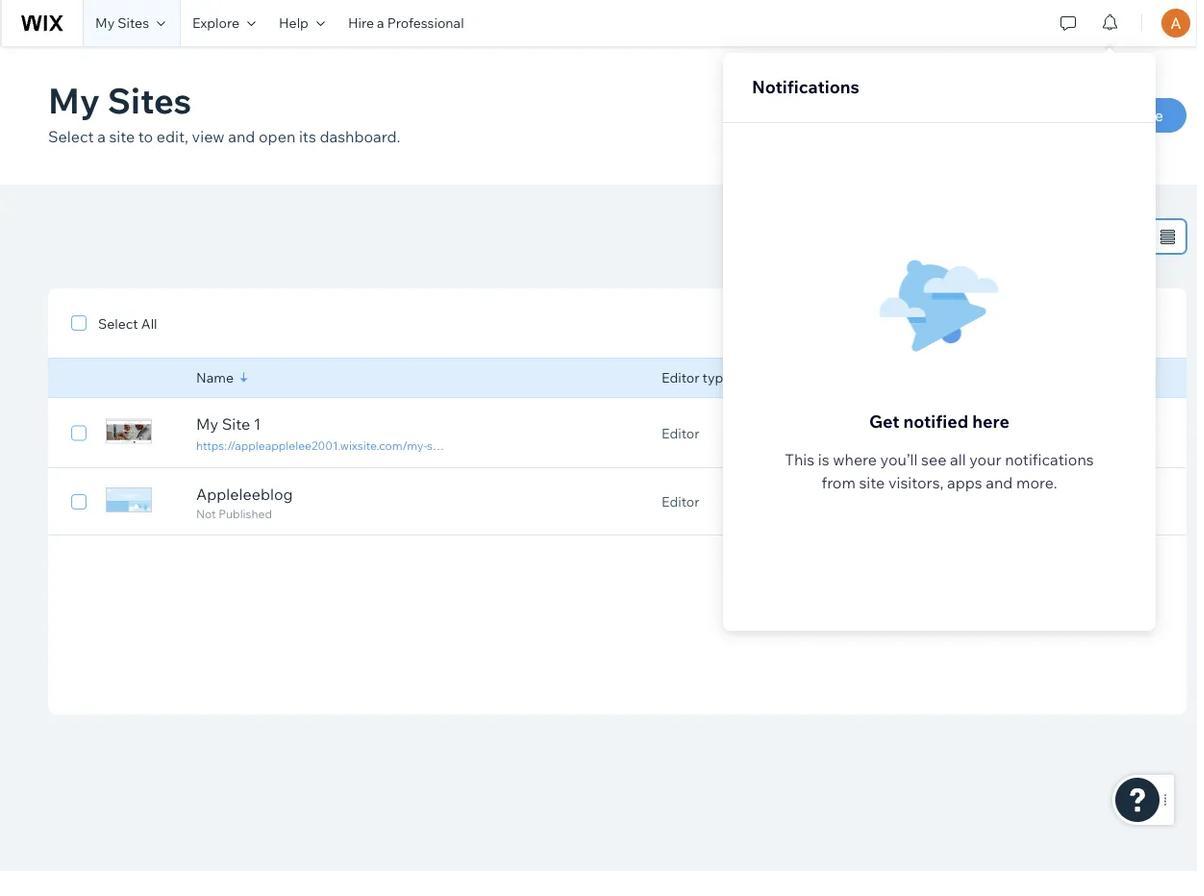 Task type: vqa. For each thing, say whether or not it's contained in the screenshot.
'Up' within the Let's set up your mobile app
no



Task type: locate. For each thing, give the bounding box(es) containing it.
0 horizontal spatial and
[[228, 127, 255, 146]]

this
[[785, 450, 815, 470]]

0 vertical spatial a
[[377, 14, 385, 31]]

1 horizontal spatial new
[[1099, 106, 1132, 125]]

dashboard.
[[320, 127, 401, 146]]

2 create from the left
[[1047, 106, 1096, 125]]

my inside the my site 1 https://appleapplelee2001.wixsite.com/my-site-1
[[196, 415, 219, 434]]

site inside my sites select a site to edit, view and open its dashboard.
[[109, 127, 135, 146]]

nov 14, 2023 up 'where'
[[800, 425, 880, 442]]

notifications
[[1006, 450, 1095, 470]]

site inside button
[[1135, 106, 1164, 125]]

3 editor from the top
[[662, 494, 700, 510]]

sites for my sites select a site to edit, view and open its dashboard.
[[108, 78, 192, 122]]

create inside "create new folder" button
[[832, 106, 880, 125]]

1 horizontal spatial a
[[377, 14, 385, 31]]

2 vertical spatial my
[[196, 415, 219, 434]]

sites for my sites
[[118, 14, 149, 31]]

get notified here
[[870, 410, 1010, 432]]

site
[[109, 127, 135, 146], [860, 473, 886, 493]]

0 horizontal spatial a
[[97, 127, 106, 146]]

14, up your at bottom
[[977, 425, 995, 442]]

0 vertical spatial editor
[[662, 370, 700, 386]]

folder
[[920, 106, 966, 125]]

1 vertical spatial my
[[48, 78, 100, 122]]

nov down apps on the right of the page
[[949, 494, 974, 510]]

nov 14, 2023 down "from"
[[800, 494, 880, 510]]

create new folder button
[[791, 98, 989, 133]]

14, down "from"
[[828, 494, 846, 510]]

0 horizontal spatial create
[[832, 106, 880, 125]]

create inside create new site button
[[1047, 106, 1096, 125]]

14, up is
[[828, 425, 846, 442]]

1 vertical spatial site
[[222, 415, 250, 434]]

nov 14, 2023 for my site 1
[[800, 425, 880, 442]]

1 new from the left
[[884, 106, 916, 125]]

select
[[48, 127, 94, 146], [98, 316, 138, 332]]

1 vertical spatial a
[[97, 127, 106, 146]]

2023 right the 17,
[[997, 494, 1028, 510]]

create
[[832, 106, 880, 125], [1047, 106, 1096, 125]]

editor for my site 1
[[662, 425, 700, 442]]

1 editor from the top
[[662, 370, 700, 386]]

site left to
[[109, 127, 135, 146]]

1 vertical spatial select
[[98, 316, 138, 332]]

new
[[884, 106, 916, 125], [1099, 106, 1132, 125]]

new inside button
[[884, 106, 916, 125]]

0 horizontal spatial site
[[222, 415, 250, 434]]

select all
[[98, 316, 157, 332]]

hire a professional
[[348, 14, 464, 31]]

1 horizontal spatial and
[[987, 473, 1014, 493]]

site
[[1135, 106, 1164, 125], [222, 415, 250, 434]]

1 vertical spatial sites
[[108, 78, 192, 122]]

new inside button
[[1099, 106, 1132, 125]]

0 vertical spatial select
[[48, 127, 94, 146]]

nov 14, 2023
[[800, 425, 880, 442], [949, 425, 1030, 442], [800, 494, 880, 510]]

nov
[[800, 425, 825, 442], [949, 425, 974, 442], [800, 494, 825, 510], [949, 494, 974, 510]]

sites inside my sites select a site to edit, view and open its dashboard.
[[108, 78, 192, 122]]

0 horizontal spatial 1
[[254, 415, 261, 434]]

0 horizontal spatial site
[[109, 127, 135, 146]]

0 vertical spatial site
[[109, 127, 135, 146]]

1 horizontal spatial create
[[1047, 106, 1096, 125]]

2 new from the left
[[1099, 106, 1132, 125]]

2023 up your at bottom
[[998, 425, 1030, 442]]

and
[[228, 127, 255, 146], [987, 473, 1014, 493]]

1 create from the left
[[832, 106, 880, 125]]

get
[[870, 410, 900, 432]]

sites left explore
[[118, 14, 149, 31]]

1 vertical spatial and
[[987, 473, 1014, 493]]

1
[[254, 415, 261, 434], [450, 438, 455, 453]]

select left to
[[48, 127, 94, 146]]

all
[[141, 316, 157, 332]]

my sites select a site to edit, view and open its dashboard.
[[48, 78, 401, 146]]

and inside the this is where you'll see all your notifications from site visitors, apps and more.
[[987, 473, 1014, 493]]

and right the view
[[228, 127, 255, 146]]

1 horizontal spatial select
[[98, 316, 138, 332]]

site down 'where'
[[860, 473, 886, 493]]

and up nov 17, 2023
[[987, 473, 1014, 493]]

1 horizontal spatial site
[[860, 473, 886, 493]]

1 horizontal spatial site
[[1135, 106, 1164, 125]]

my site 1 https://appleapplelee2001.wixsite.com/my-site-1
[[196, 415, 455, 453]]

14, for appleleeblog
[[828, 494, 846, 510]]

2 vertical spatial editor
[[662, 494, 700, 510]]

new for folder
[[884, 106, 916, 125]]

0 vertical spatial and
[[228, 127, 255, 146]]

14, for my site 1
[[828, 425, 846, 442]]

select left all
[[98, 316, 138, 332]]

my
[[95, 14, 115, 31], [48, 78, 100, 122], [196, 415, 219, 434]]

0 vertical spatial sites
[[118, 14, 149, 31]]

nov 14, 2023 up your at bottom
[[949, 425, 1030, 442]]

professional
[[388, 14, 464, 31]]

2023
[[849, 425, 880, 442], [998, 425, 1030, 442], [849, 494, 880, 510], [997, 494, 1028, 510]]

0 vertical spatial 1
[[254, 415, 261, 434]]

my inside my sites select a site to edit, view and open its dashboard.
[[48, 78, 100, 122]]

nov 17, 2023
[[949, 494, 1028, 510]]

2 editor from the top
[[662, 425, 700, 442]]

https://appleapplelee2001.wixsite.com/my-site-1 button
[[196, 437, 455, 454]]

0 horizontal spatial new
[[884, 106, 916, 125]]

1 vertical spatial editor
[[662, 425, 700, 442]]

site-
[[427, 438, 450, 453]]

14,
[[828, 425, 846, 442], [977, 425, 995, 442], [828, 494, 846, 510]]

to
[[138, 127, 153, 146]]

apps
[[948, 473, 983, 493]]

site inside the this is where you'll see all your notifications from site visitors, apps and more.
[[860, 473, 886, 493]]

edit,
[[157, 127, 189, 146]]

a
[[377, 14, 385, 31], [97, 127, 106, 146]]

editor
[[662, 370, 700, 386], [662, 425, 700, 442], [662, 494, 700, 510]]

nov up all
[[949, 425, 974, 442]]

a left to
[[97, 127, 106, 146]]

1 vertical spatial 1
[[450, 438, 455, 453]]

not
[[196, 507, 216, 522]]

nov 14, 2023 for appleleeblog
[[800, 494, 880, 510]]

0 vertical spatial site
[[1135, 106, 1164, 125]]

appleleeblog not published
[[196, 485, 293, 522]]

select inside option
[[98, 316, 138, 332]]

appleleeblog
[[196, 485, 293, 504]]

visitors,
[[889, 473, 944, 493]]

0 horizontal spatial select
[[48, 127, 94, 146]]

is
[[819, 450, 830, 470]]

a right hire
[[377, 14, 385, 31]]

sites
[[118, 14, 149, 31], [108, 78, 192, 122]]

my for my sites
[[48, 78, 100, 122]]

you'll
[[881, 450, 918, 470]]

None checkbox
[[71, 422, 87, 445], [71, 491, 87, 514], [71, 422, 87, 445], [71, 491, 87, 514]]

sites up to
[[108, 78, 192, 122]]

1 vertical spatial site
[[860, 473, 886, 493]]



Task type: describe. For each thing, give the bounding box(es) containing it.
my sites
[[95, 14, 149, 31]]

select inside my sites select a site to edit, view and open its dashboard.
[[48, 127, 94, 146]]

explore
[[193, 14, 240, 31]]

editor for appleleeblog
[[662, 494, 700, 510]]

nov down "from"
[[800, 494, 825, 510]]

help
[[279, 14, 309, 31]]

editor type
[[662, 370, 732, 386]]

published
[[219, 507, 272, 522]]

new for site
[[1099, 106, 1132, 125]]

all
[[951, 450, 967, 470]]

Search for a site... field
[[764, 220, 1049, 253]]

its
[[299, 127, 316, 146]]

see
[[922, 450, 947, 470]]

nov up this
[[800, 425, 825, 442]]

type
[[703, 370, 732, 386]]

hire a professional link
[[337, 0, 476, 46]]

create for create new site
[[1047, 106, 1096, 125]]

2023 up 'where'
[[849, 425, 880, 442]]

Select All checkbox
[[71, 312, 157, 335]]

and inside my sites select a site to edit, view and open its dashboard.
[[228, 127, 255, 146]]

appleleeblog image
[[106, 488, 152, 513]]

here
[[973, 410, 1010, 432]]

help button
[[268, 0, 337, 46]]

2023 down "from"
[[849, 494, 880, 510]]

https://appleapplelee2001.wixsite.com/my-
[[196, 438, 427, 453]]

more.
[[1017, 473, 1058, 493]]

notifications
[[752, 76, 860, 97]]

a inside my sites select a site to edit, view and open its dashboard.
[[97, 127, 106, 146]]

17,
[[977, 494, 994, 510]]

view
[[192, 127, 225, 146]]

this is where you'll see all your notifications from site visitors, apps and more.
[[785, 450, 1095, 493]]

hire
[[348, 14, 374, 31]]

notified
[[904, 410, 969, 432]]

name
[[196, 370, 234, 386]]

my for my site 1
[[196, 415, 219, 434]]

where
[[833, 450, 878, 470]]

create new site
[[1047, 106, 1164, 125]]

0 vertical spatial my
[[95, 14, 115, 31]]

my site 1 image
[[106, 419, 152, 444]]

your
[[970, 450, 1002, 470]]

open
[[259, 127, 296, 146]]

from
[[822, 473, 856, 493]]

site inside the my site 1 https://appleapplelee2001.wixsite.com/my-site-1
[[222, 415, 250, 434]]

1 horizontal spatial 1
[[450, 438, 455, 453]]

create for create new folder
[[832, 106, 880, 125]]

create new folder
[[832, 106, 966, 125]]

create new site button
[[1007, 98, 1187, 133]]



